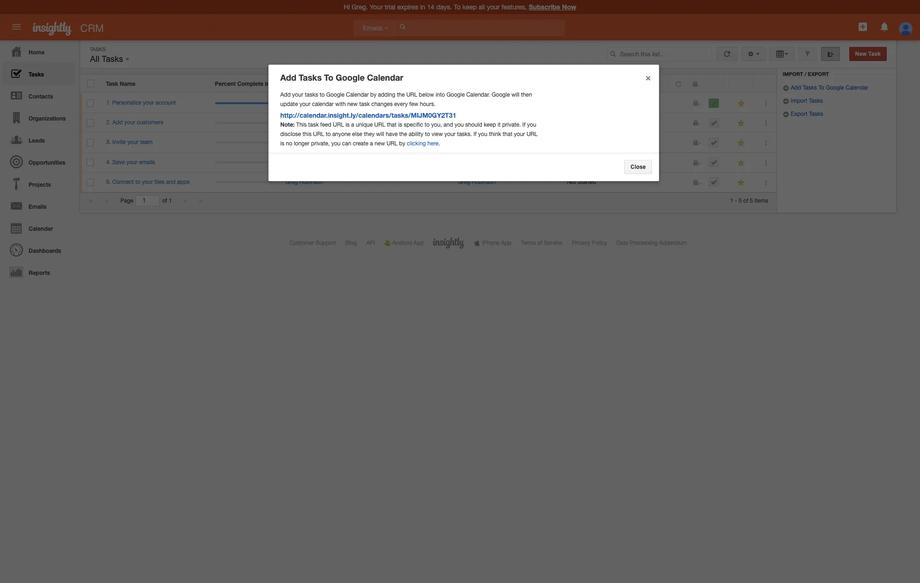 Task type: locate. For each thing, give the bounding box(es) containing it.
url right think at the right of page
[[527, 131, 538, 137]]

your
[[292, 91, 303, 98], [143, 99, 154, 106], [299, 101, 311, 107], [124, 119, 135, 126], [445, 131, 456, 137], [514, 131, 525, 137], [127, 139, 139, 146], [127, 159, 138, 165], [142, 179, 153, 185]]

tasks
[[90, 46, 106, 52], [102, 54, 123, 64], [29, 71, 44, 78], [299, 72, 322, 82], [803, 85, 818, 91], [810, 98, 824, 104], [810, 111, 824, 117]]

navigation
[[0, 40, 75, 283]]

0 vertical spatial emails
[[363, 24, 385, 32]]

1 vertical spatial the
[[399, 131, 407, 137]]

1 horizontal spatial and
[[444, 121, 453, 128]]

0 horizontal spatial task
[[106, 80, 118, 87]]

×
[[646, 71, 651, 82]]

url up they on the left of the page
[[374, 121, 385, 128]]

1 row from the top
[[80, 75, 777, 92]]

1 column header from the left
[[669, 75, 685, 92]]

following image
[[738, 99, 747, 108], [738, 119, 747, 128], [738, 158, 747, 167], [738, 178, 747, 187]]

clicking here link
[[407, 140, 439, 147]]

1 vertical spatial import
[[792, 98, 808, 104]]

apps
[[177, 179, 190, 185]]

0 vertical spatial task
[[359, 101, 370, 107]]

to down feed
[[326, 131, 331, 137]]

by left clicking
[[399, 140, 405, 147]]

column header down search this list... text field
[[685, 75, 702, 92]]

by
[[370, 91, 377, 98], [399, 140, 405, 147]]

0 vertical spatial to
[[324, 72, 333, 82]]

3 0% complete image from the top
[[215, 161, 271, 163]]

customer
[[290, 240, 314, 246]]

new down they on the left of the page
[[375, 140, 385, 147]]

3.
[[106, 139, 111, 146]]

1. personalize your account
[[106, 99, 176, 106]]

you right private. at right
[[527, 121, 536, 128]]

row containing 3. invite your team
[[80, 133, 777, 153]]

1 press ctrl + space to group column header from the left
[[702, 75, 730, 92]]

dashboards
[[29, 247, 61, 254]]

projects
[[29, 181, 51, 188]]

5
[[739, 197, 742, 204], [750, 197, 754, 204]]

is left specific at left top
[[398, 121, 402, 128]]

a down they on the left of the page
[[370, 140, 373, 147]]

that down private. at right
[[503, 131, 513, 137]]

1 vertical spatial export
[[792, 111, 808, 117]]

cell
[[388, 93, 451, 113], [451, 93, 560, 113], [560, 93, 669, 113], [669, 93, 686, 113], [686, 93, 702, 113], [702, 93, 730, 113], [388, 113, 451, 133], [560, 113, 669, 133], [669, 113, 686, 133], [686, 113, 702, 133], [702, 113, 730, 133], [388, 133, 451, 153], [560, 133, 669, 153], [669, 133, 686, 153], [686, 133, 702, 153], [702, 133, 730, 153], [279, 153, 388, 173], [388, 153, 451, 173], [451, 153, 560, 173], [560, 153, 669, 173], [669, 153, 686, 173], [686, 153, 702, 173], [702, 153, 730, 173], [388, 173, 451, 192], [669, 173, 686, 192], [686, 173, 702, 192], [702, 173, 730, 192]]

greg down disclose
[[286, 139, 298, 146]]

2 row from the top
[[80, 93, 777, 113]]

0 vertical spatial add tasks to google calendar
[[280, 72, 403, 82]]

opportunities link
[[2, 151, 75, 173]]

can
[[342, 140, 351, 147]]

following image
[[738, 139, 747, 148]]

export down bin
[[809, 71, 830, 77]]

iphone app link
[[474, 240, 512, 246]]

add tasks to google calendar inside × dialog
[[280, 72, 403, 82]]

connect
[[112, 179, 134, 185]]

1 horizontal spatial emails
[[363, 24, 385, 32]]

calendar down new
[[846, 85, 869, 91]]

of down files
[[162, 197, 167, 204]]

no
[[286, 140, 292, 147]]

2 column header from the left
[[685, 75, 702, 92]]

tasks link
[[2, 62, 75, 84]]

that up have
[[387, 121, 397, 128]]

0 vertical spatial export
[[809, 71, 830, 77]]

1 0% complete image from the top
[[215, 122, 271, 124]]

all tasks button
[[88, 52, 132, 66]]

5 row from the top
[[80, 173, 777, 192]]

to up calendar
[[320, 91, 325, 98]]

1 app from the left
[[414, 240, 424, 246]]

close button
[[625, 160, 652, 174]]

add tasks to google calendar down bin
[[790, 85, 869, 91]]

2 following image from the top
[[738, 119, 747, 128]]

few
[[409, 101, 418, 107]]

greg robinson link
[[286, 99, 324, 106], [286, 119, 324, 126], [458, 119, 496, 126], [286, 139, 324, 146], [458, 139, 496, 146], [286, 179, 324, 185], [458, 179, 496, 185]]

tasks down add tasks to google calendar link
[[810, 98, 824, 104]]

0 horizontal spatial emails
[[29, 203, 47, 210]]

1 left -
[[731, 197, 734, 204]]

calendar link
[[2, 217, 75, 239]]

calendar up dashboards link
[[29, 225, 53, 232]]

1 horizontal spatial will
[[512, 91, 520, 98]]

calendar
[[312, 101, 334, 107]]

you left can on the top of page
[[331, 140, 341, 147]]

is up anyone on the left top of page
[[346, 121, 350, 128]]

None checkbox
[[87, 80, 94, 87], [87, 139, 94, 146], [87, 159, 94, 166], [87, 179, 94, 186], [87, 80, 94, 87], [87, 139, 94, 146], [87, 159, 94, 166], [87, 179, 94, 186]]

0 horizontal spatial is
[[280, 140, 284, 147]]

of right -
[[744, 197, 749, 204]]

by inside this task feed url is a unique url that is specific to you, and you should keep it private. if you disclose this url to anyone else they will have the ability to view your tasks. if you think that your url is no longer private, you can create a new url by
[[399, 140, 405, 147]]

0 horizontal spatial app
[[414, 240, 424, 246]]

4 0% complete image from the top
[[215, 181, 271, 183]]

import up export tasks link
[[792, 98, 808, 104]]

the up every
[[397, 91, 405, 98]]

1 horizontal spatial export
[[809, 71, 830, 77]]

greg down 4. save your emails row
[[458, 179, 471, 185]]

import left / at the top right
[[783, 71, 804, 77]]

0 horizontal spatial by
[[370, 91, 377, 98]]

export tasks link
[[783, 111, 824, 117]]

1 vertical spatial add tasks to google calendar
[[790, 85, 869, 91]]

all
[[90, 54, 99, 64]]

recycle
[[793, 60, 817, 66]]

invite
[[112, 139, 126, 146]]

3 row from the top
[[80, 113, 777, 133]]

0% complete image for 4. save your emails
[[215, 161, 271, 163]]

private,
[[311, 140, 330, 147]]

0% complete image for 5. connect to your files and apps
[[215, 181, 271, 183]]

2. add your customers link
[[106, 119, 168, 126]]

5. connect to your files and apps
[[106, 179, 190, 185]]

0% complete image inside 4. save your emails row
[[215, 161, 271, 163]]

view
[[432, 131, 443, 137]]

the
[[397, 91, 405, 98], [399, 131, 407, 137]]

url up few
[[406, 91, 418, 98]]

of right terms
[[538, 240, 543, 246]]

emails link
[[354, 20, 394, 37], [2, 195, 75, 217]]

emails
[[363, 24, 385, 32], [29, 203, 47, 210]]

0 horizontal spatial and
[[166, 179, 176, 185]]

1 vertical spatial by
[[399, 140, 405, 147]]

task right new
[[869, 51, 881, 57]]

task
[[869, 51, 881, 57], [106, 80, 118, 87]]

0 vertical spatial by
[[370, 91, 377, 98]]

3 following image from the top
[[738, 158, 747, 167]]

add inside add your tasks to google calendar by adding the url below into google calendar. google will then update your calendar with new task changes every few hours. http://calendar.insight.ly/calendars/tasks/mijm0gy2t31
[[280, 91, 291, 98]]

following image for 1. personalize your account
[[738, 99, 747, 108]]

row group
[[80, 93, 777, 192]]

column header right ×
[[669, 75, 685, 92]]

0 horizontal spatial to
[[324, 72, 333, 82]]

and right you,
[[444, 121, 453, 128]]

task name
[[106, 80, 136, 87]]

1 following image from the top
[[738, 99, 747, 108]]

tasks inside × dialog
[[299, 72, 322, 82]]

addendum
[[660, 240, 688, 246]]

not started cell
[[560, 173, 669, 192]]

0 horizontal spatial add tasks to google calendar
[[280, 72, 403, 82]]

tasks right all
[[102, 54, 123, 64]]

1 horizontal spatial a
[[370, 140, 373, 147]]

app for android app
[[414, 240, 424, 246]]

0 horizontal spatial new
[[347, 101, 358, 107]]

following image inside 4. save your emails row
[[738, 158, 747, 167]]

0 vertical spatial will
[[512, 91, 520, 98]]

new
[[856, 51, 867, 57]]

task up "http://calendar.insight.ly/calendars/tasks/mijm0gy2t31"
[[359, 101, 370, 107]]

0% complete image for 2. add your customers
[[215, 122, 271, 124]]

note:
[[280, 121, 295, 128]]

import
[[783, 71, 804, 77], [792, 98, 808, 104]]

your right save
[[127, 159, 138, 165]]

url down have
[[387, 140, 398, 147]]

1 horizontal spatial add tasks to google calendar
[[790, 85, 869, 91]]

row
[[80, 75, 777, 92], [80, 93, 777, 113], [80, 113, 777, 133], [80, 133, 777, 153], [80, 173, 777, 192]]

5. connect to your files and apps link
[[106, 179, 194, 185]]

will left then
[[512, 91, 520, 98]]

0 vertical spatial new
[[347, 101, 358, 107]]

task left name
[[106, 80, 118, 87]]

0 horizontal spatial will
[[376, 131, 384, 137]]

by up changes
[[370, 91, 377, 98]]

tasks up all
[[90, 46, 106, 52]]

support
[[316, 240, 336, 246]]

customer support link
[[290, 240, 336, 246]]

4 following image from the top
[[738, 178, 747, 187]]

calendar inside add your tasks to google calendar by adding the url below into google calendar. google will then update your calendar with new task changes every few hours. http://calendar.insight.ly/calendars/tasks/mijm0gy2t31
[[346, 91, 369, 98]]

into
[[436, 91, 445, 98]]

1 down 5. connect to your files and apps link
[[169, 197, 172, 204]]

create
[[353, 140, 368, 147]]

api link
[[367, 240, 375, 246]]

import tasks link
[[783, 98, 824, 104]]

data processing addendum link
[[617, 240, 688, 246]]

0 vertical spatial and
[[444, 121, 453, 128]]

1 horizontal spatial by
[[399, 140, 405, 147]]

1 horizontal spatial that
[[503, 131, 513, 137]]

calendar
[[367, 72, 403, 82], [846, 85, 869, 91], [346, 91, 369, 98], [29, 225, 53, 232]]

0 horizontal spatial if
[[474, 131, 477, 137]]

google right into at the left top
[[447, 91, 465, 98]]

1 vertical spatial task
[[308, 121, 319, 128]]

1 vertical spatial if
[[474, 131, 477, 137]]

4. save your emails row
[[80, 153, 777, 173]]

0 horizontal spatial 5
[[739, 197, 742, 204]]

to inside × dialog
[[324, 72, 333, 82]]

0 horizontal spatial of
[[162, 197, 167, 204]]

export down import tasks link
[[792, 111, 808, 117]]

to up calendar
[[324, 72, 333, 82]]

a up "else"
[[351, 121, 354, 128]]

1 horizontal spatial app
[[501, 240, 512, 246]]

1 vertical spatial will
[[376, 131, 384, 137]]

1 vertical spatial and
[[166, 179, 176, 185]]

your left account
[[143, 99, 154, 106]]

is
[[346, 121, 350, 128], [398, 121, 402, 128], [280, 140, 284, 147]]

service
[[544, 240, 563, 246]]

None checkbox
[[87, 99, 94, 107], [87, 119, 94, 127], [87, 99, 94, 107], [87, 119, 94, 127]]

you down keep
[[478, 131, 488, 137]]

refresh list image
[[723, 51, 732, 57]]

following image for 2. add your customers
[[738, 119, 747, 128]]

app right iphone
[[501, 240, 512, 246]]

0% complete image
[[215, 122, 271, 124], [215, 142, 271, 144], [215, 161, 271, 163], [215, 181, 271, 183]]

name
[[120, 80, 136, 87]]

and right files
[[166, 179, 176, 185]]

iphone
[[482, 240, 500, 246]]

if right private. at right
[[523, 121, 526, 128]]

0 vertical spatial if
[[523, 121, 526, 128]]

1 vertical spatial task
[[106, 80, 118, 87]]

customers
[[137, 119, 163, 126]]

app right 'android'
[[414, 240, 424, 246]]

tasks up contacts link
[[29, 71, 44, 78]]

0 vertical spatial emails link
[[354, 20, 394, 37]]

data processing addendum
[[617, 240, 688, 246]]

1 vertical spatial emails
[[29, 203, 47, 210]]

is left "no"
[[280, 140, 284, 147]]

the right have
[[399, 131, 407, 137]]

tasks up import tasks
[[803, 85, 818, 91]]

add tasks to google calendar up "with"
[[280, 72, 403, 82]]

× button
[[641, 67, 656, 86]]

home link
[[2, 40, 75, 62]]

0 vertical spatial import
[[783, 71, 804, 77]]

2 0% complete image from the top
[[215, 142, 271, 144]]

4 row from the top
[[80, 133, 777, 153]]

0 horizontal spatial task
[[308, 121, 319, 128]]

will right they on the left of the page
[[376, 131, 384, 137]]

greg down responsible
[[286, 99, 298, 106]]

disclose
[[280, 131, 301, 137]]

leads link
[[2, 129, 75, 151]]

to left you,
[[425, 121, 430, 128]]

1 vertical spatial a
[[370, 140, 373, 147]]

1 horizontal spatial 5
[[750, 197, 754, 204]]

1 vertical spatial to
[[819, 85, 825, 91]]

new right "with"
[[347, 101, 358, 107]]

5 left items
[[750, 197, 754, 204]]

0% complete image for 3. invite your team
[[215, 142, 271, 144]]

2 app from the left
[[501, 240, 512, 246]]

0 vertical spatial task
[[869, 51, 881, 57]]

row containing 5. connect to your files and apps
[[80, 173, 777, 192]]

clicking here .
[[407, 140, 440, 147]]

tasks up 'tasks'
[[299, 72, 322, 82]]

4.
[[106, 159, 111, 165]]

date due
[[395, 80, 419, 87]]

calendar up 'http://calendar.insight.ly/calendars/tasks/mijm0gy2t31' link on the top left of page
[[346, 91, 369, 98]]

1 horizontal spatial task
[[359, 101, 370, 107]]

column header
[[669, 75, 685, 92], [685, 75, 702, 92]]

that
[[387, 121, 397, 128], [503, 131, 513, 137]]

greg
[[286, 99, 298, 106], [286, 119, 298, 126], [458, 119, 471, 126], [286, 139, 298, 146], [458, 139, 471, 146], [286, 179, 298, 185], [458, 179, 471, 185]]

import for import / export
[[783, 71, 804, 77]]

and
[[444, 121, 453, 128], [166, 179, 176, 185]]

app
[[414, 240, 424, 246], [501, 240, 512, 246]]

5 right -
[[739, 197, 742, 204]]

0 vertical spatial a
[[351, 121, 354, 128]]

if
[[523, 121, 526, 128], [474, 131, 477, 137]]

if down should on the top of the page
[[474, 131, 477, 137]]

row containing 2. add your customers
[[80, 113, 777, 133]]

task up this
[[308, 121, 319, 128]]

0 horizontal spatial a
[[351, 121, 354, 128]]

by inside add your tasks to google calendar by adding the url below into google calendar. google will then update your calendar with new task changes every few hours. http://calendar.insight.ly/calendars/tasks/mijm0gy2t31
[[370, 91, 377, 98]]

1 - 5 of 5 items
[[731, 197, 769, 204]]

1 horizontal spatial task
[[869, 51, 881, 57]]

1 vertical spatial emails link
[[2, 195, 75, 217]]

None text field
[[395, 20, 565, 37]]

new inside this task feed url is a unique url that is specific to you, and you should keep it private. if you disclose this url to anyone else they will have the ability to view your tasks. if you think that your url is no longer private, you can create a new url by
[[375, 140, 385, 147]]

0 vertical spatial that
[[387, 121, 397, 128]]

they
[[364, 131, 375, 137]]

1 vertical spatial that
[[503, 131, 513, 137]]

1 horizontal spatial new
[[375, 140, 385, 147]]

export
[[809, 71, 830, 77], [792, 111, 808, 117]]

1 vertical spatial new
[[375, 140, 385, 147]]

url inside add your tasks to google calendar by adding the url below into google calendar. google will then update your calendar with new task changes every few hours. http://calendar.insight.ly/calendars/tasks/mijm0gy2t31
[[406, 91, 418, 98]]

ability
[[409, 131, 424, 137]]

press ctrl + space to group column header
[[702, 75, 730, 92], [730, 75, 753, 92], [753, 75, 777, 92]]

0 vertical spatial the
[[397, 91, 405, 98]]

following image for 5. connect to your files and apps
[[738, 178, 747, 187]]

2 horizontal spatial of
[[744, 197, 749, 204]]

else
[[352, 131, 362, 137]]

calendar.
[[466, 91, 490, 98]]

to up import tasks
[[819, 85, 825, 91]]

and inside row group
[[166, 179, 176, 185]]

google up "with"
[[326, 91, 345, 98]]

your up 3. invite your team in the top of the page
[[124, 119, 135, 126]]

3. invite your team link
[[106, 139, 157, 146]]



Task type: describe. For each thing, give the bounding box(es) containing it.
greg down tasks.
[[458, 139, 471, 146]]

home
[[29, 49, 45, 56]]

url up anyone on the left top of page
[[333, 121, 344, 128]]

google right user
[[336, 72, 365, 82]]

then
[[521, 91, 532, 98]]

you up tasks.
[[455, 121, 464, 128]]

terms
[[521, 240, 536, 246]]

1 horizontal spatial is
[[346, 121, 350, 128]]

due
[[409, 80, 419, 87]]

× dialog
[[268, 64, 660, 181]]

greg down "no"
[[286, 179, 298, 185]]

calendar inside navigation
[[29, 225, 53, 232]]

the inside this task feed url is a unique url that is specific to you, and you should keep it private. if you disclose this url to anyone else they will have the ability to view your tasks. if you think that your url is no longer private, you can create a new url by
[[399, 131, 407, 137]]

row containing 1. personalize your account
[[80, 93, 777, 113]]

tasks inside navigation
[[29, 71, 44, 78]]

percent complete indicator responsible user
[[215, 80, 333, 87]]

iphone app
[[482, 240, 512, 246]]

5.
[[106, 179, 111, 185]]

task inside this task feed url is a unique url that is specific to you, and you should keep it private. if you disclose this url to anyone else they will have the ability to view your tasks. if you think that your url is no longer private, you can create a new url by
[[308, 121, 319, 128]]

2.
[[106, 119, 111, 126]]

add tasks to google calendar link
[[783, 85, 869, 91]]

android app
[[393, 240, 424, 246]]

emails
[[139, 159, 155, 165]]

files
[[155, 179, 165, 185]]

terms of service
[[521, 240, 563, 246]]

1. personalize your account link
[[106, 99, 181, 106]]

http://calendar.insight.ly/calendars/tasks/mijm0gy2t31 link
[[280, 111, 456, 119]]

complete
[[237, 80, 264, 87]]

processing
[[630, 240, 658, 246]]

display: grid image
[[776, 51, 785, 57]]

tasks all tasks
[[90, 46, 126, 64]]

recycle bin
[[793, 60, 828, 66]]

/
[[805, 71, 807, 77]]

1 horizontal spatial emails link
[[354, 20, 394, 37]]

4. save your emails link
[[106, 159, 160, 165]]

url up private,
[[313, 131, 324, 137]]

-
[[736, 197, 738, 204]]

your inside row
[[127, 159, 138, 165]]

contacts
[[29, 93, 53, 100]]

not
[[567, 179, 577, 185]]

and inside this task feed url is a unique url that is specific to you, and you should keep it private. if you disclose this url to anyone else they will have the ability to view your tasks. if you think that your url is no longer private, you can create a new url by
[[444, 121, 453, 128]]

2 horizontal spatial is
[[398, 121, 402, 128]]

not started
[[567, 179, 597, 185]]

your left team
[[127, 139, 139, 146]]

longer
[[294, 140, 310, 147]]

2 5 from the left
[[750, 197, 754, 204]]

organizations link
[[2, 106, 75, 129]]

you,
[[431, 121, 442, 128]]

user
[[320, 80, 333, 87]]

to left view at left
[[425, 131, 430, 137]]

data
[[617, 240, 629, 246]]

customer support
[[290, 240, 336, 246]]

page
[[121, 197, 133, 204]]

app for iphone app
[[501, 240, 512, 246]]

1 horizontal spatial of
[[538, 240, 543, 246]]

clicking
[[407, 140, 426, 147]]

the inside add your tasks to google calendar by adding the url below into google calendar. google will then update your calendar with new task changes every few hours. http://calendar.insight.ly/calendars/tasks/mijm0gy2t31
[[397, 91, 405, 98]]

add your tasks to google calendar by adding the url below into google calendar. google will then update your calendar with new task changes every few hours. http://calendar.insight.ly/calendars/tasks/mijm0gy2t31
[[280, 91, 532, 119]]

privacy
[[572, 240, 591, 246]]

Search this list... text field
[[607, 47, 712, 61]]

to inside add your tasks to google calendar by adding the url below into google calendar. google will then update your calendar with new task changes every few hours. http://calendar.insight.ly/calendars/tasks/mijm0gy2t31
[[320, 91, 325, 98]]

team
[[140, 139, 153, 146]]

started
[[578, 179, 597, 185]]

every
[[394, 101, 408, 107]]

2. add your customers
[[106, 119, 163, 126]]

date
[[395, 80, 407, 87]]

task owner press ctrl + space to group column header
[[451, 75, 560, 92]]

emails inside navigation
[[29, 203, 47, 210]]

your left files
[[142, 179, 153, 185]]

projects link
[[2, 173, 75, 195]]

1 horizontal spatial to
[[819, 85, 825, 91]]

tasks down import tasks
[[810, 111, 824, 117]]

subscribe
[[529, 3, 561, 11]]

row group containing 1. personalize your account
[[80, 93, 777, 192]]

calendar up adding
[[367, 72, 403, 82]]

your down responsible
[[292, 91, 303, 98]]

2 press ctrl + space to group column header from the left
[[730, 75, 753, 92]]

dashboards link
[[2, 239, 75, 261]]

now
[[563, 3, 577, 11]]

bin
[[819, 60, 828, 66]]

import for import tasks
[[792, 98, 808, 104]]

navigation containing home
[[0, 40, 75, 283]]

google down bin
[[827, 85, 845, 91]]

percent
[[215, 80, 236, 87]]

following image for 4. save your emails
[[738, 158, 747, 167]]

greg up disclose
[[286, 119, 298, 126]]

export tasks
[[790, 111, 824, 117]]

anyone
[[332, 131, 351, 137]]

items
[[755, 197, 769, 204]]

1 5 from the left
[[739, 197, 742, 204]]

your down private. at right
[[514, 131, 525, 137]]

policy
[[592, 240, 608, 246]]

reports
[[29, 269, 50, 276]]

have
[[386, 131, 398, 137]]

to right connect
[[135, 179, 140, 185]]

row containing task name
[[80, 75, 777, 92]]

1.
[[106, 99, 111, 106]]

think
[[489, 131, 501, 137]]

notifications image
[[879, 21, 891, 32]]

android app link
[[385, 240, 424, 246]]

api
[[367, 240, 375, 246]]

this
[[296, 121, 307, 128]]

google right "calendar."
[[492, 91, 510, 98]]

save
[[112, 159, 125, 165]]

will inside this task feed url is a unique url that is specific to you, and you should keep it private. if you disclose this url to anyone else they will have the ability to view your tasks. if you think that your url is no longer private, you can create a new url by
[[376, 131, 384, 137]]

new task link
[[850, 47, 888, 61]]

will inside add your tasks to google calendar by adding the url below into google calendar. google will then update your calendar with new task changes every few hours. http://calendar.insight.ly/calendars/tasks/mijm0gy2t31
[[512, 91, 520, 98]]

greg up tasks.
[[458, 119, 471, 126]]

your right view at left
[[445, 131, 456, 137]]

it
[[498, 121, 501, 128]]

opportunities
[[29, 159, 65, 166]]

update
[[280, 101, 298, 107]]

0 horizontal spatial that
[[387, 121, 397, 128]]

crm
[[80, 23, 104, 34]]

blog
[[346, 240, 357, 246]]

3. invite your team
[[106, 139, 153, 146]]

0 horizontal spatial emails link
[[2, 195, 75, 217]]

0 horizontal spatial export
[[792, 111, 808, 117]]

your down 'tasks'
[[299, 101, 311, 107]]

task inside add your tasks to google calendar by adding the url below into google calendar. google will then update your calendar with new task changes every few hours. http://calendar.insight.ly/calendars/tasks/mijm0gy2t31
[[359, 101, 370, 107]]

import / export
[[783, 71, 830, 77]]

blog link
[[346, 240, 357, 246]]

new inside add your tasks to google calendar by adding the url below into google calendar. google will then update your calendar with new task changes every few hours. http://calendar.insight.ly/calendars/tasks/mijm0gy2t31
[[347, 101, 358, 107]]

1 horizontal spatial if
[[523, 121, 526, 128]]

tasks.
[[457, 131, 472, 137]]

of 1
[[162, 197, 172, 204]]

new task
[[856, 51, 881, 57]]

account
[[156, 99, 176, 106]]

3 press ctrl + space to group column header from the left
[[753, 75, 777, 92]]

subscribe now
[[529, 3, 577, 11]]

responsible
[[285, 80, 319, 87]]

here
[[428, 140, 439, 147]]

specific
[[404, 121, 423, 128]]

0 horizontal spatial 1
[[169, 197, 172, 204]]

show sidebar image
[[828, 51, 834, 57]]

terms of service link
[[521, 240, 563, 246]]

personalize
[[112, 99, 141, 106]]

1 horizontal spatial 1
[[731, 197, 734, 204]]



Task type: vqa. For each thing, say whether or not it's contained in the screenshot.
Manager in THE B ROW
no



